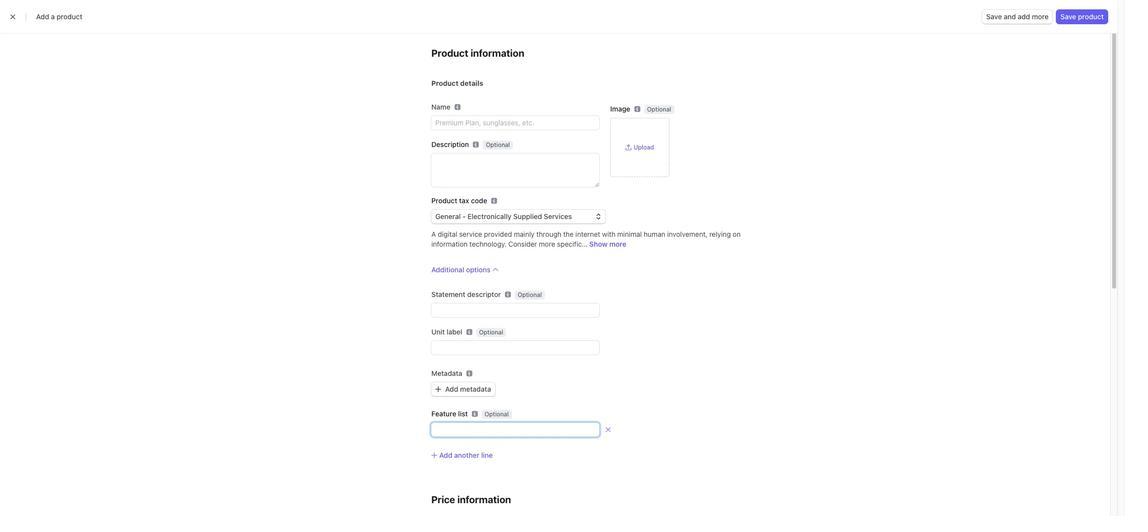 Task type: vqa. For each thing, say whether or not it's contained in the screenshot.
Product
yes



Task type: describe. For each thing, give the bounding box(es) containing it.
and
[[1004, 12, 1016, 21]]

upload
[[634, 144, 654, 151]]

code
[[471, 197, 487, 205]]

through
[[536, 230, 562, 239]]

add for add another line
[[439, 452, 452, 460]]

price
[[431, 495, 455, 506]]

mode
[[903, 27, 921, 36]]

minimal
[[617, 230, 642, 239]]

digital
[[438, 230, 457, 239]]

customers link
[[278, 26, 323, 38]]

supplied
[[513, 213, 542, 221]]

-
[[463, 213, 466, 221]]

service
[[459, 230, 482, 239]]

balances link
[[236, 26, 276, 38]]

product information
[[431, 47, 524, 59]]

on
[[733, 230, 741, 239]]

product for product details
[[431, 79, 459, 87]]

services
[[544, 213, 572, 221]]

product for product information
[[431, 47, 468, 59]]

provided
[[484, 230, 512, 239]]

price information
[[431, 495, 511, 506]]

specific…
[[557, 240, 588, 249]]

reports link
[[398, 26, 434, 38]]

product details
[[431, 79, 483, 87]]

consider
[[508, 240, 537, 249]]

options
[[466, 266, 491, 274]]

more button
[[475, 26, 512, 38]]

the
[[563, 230, 574, 239]]

payments
[[197, 27, 229, 36]]

connect link
[[436, 26, 473, 38]]

feature
[[431, 410, 456, 419]]

tax
[[459, 197, 469, 205]]

add another line button
[[431, 451, 493, 461]]

products link
[[325, 26, 365, 38]]

home
[[166, 27, 185, 36]]

information for price
[[457, 495, 511, 506]]

save product button
[[1057, 10, 1108, 24]]

test
[[887, 27, 901, 36]]

save for save and add more
[[986, 12, 1002, 21]]

mainly
[[514, 230, 535, 239]]

test mode
[[887, 27, 921, 36]]

image
[[610, 105, 630, 113]]

product inside button
[[1078, 12, 1104, 21]]

show
[[589, 240, 608, 249]]

additional options button
[[431, 265, 498, 275]]

line
[[481, 452, 493, 460]]

optional for image
[[647, 106, 671, 113]]

metadata
[[460, 385, 491, 394]]

add a product
[[36, 12, 82, 21]]

details
[[460, 79, 483, 87]]

metadata
[[431, 370, 462, 378]]

another
[[454, 452, 480, 460]]

svg image
[[435, 387, 441, 393]]

add metadata
[[445, 385, 491, 394]]

additional
[[431, 266, 464, 274]]



Task type: locate. For each thing, give the bounding box(es) containing it.
list
[[458, 410, 468, 419]]

billing
[[372, 27, 391, 36]]

optional right label
[[479, 329, 503, 337]]

statement descriptor
[[431, 291, 501, 299]]

optional for statement descriptor
[[518, 292, 542, 299]]

optional for description
[[486, 141, 510, 149]]

0 horizontal spatial save
[[986, 12, 1002, 21]]

show more button
[[589, 240, 627, 249]]

billing link
[[367, 26, 396, 38]]

optional right image
[[647, 106, 671, 113]]

0 vertical spatial product
[[431, 47, 468, 59]]

a
[[431, 230, 436, 239]]

optional for unit label
[[479, 329, 503, 337]]

None text field
[[431, 154, 599, 187], [431, 304, 599, 318], [431, 341, 599, 355], [431, 424, 599, 437], [431, 154, 599, 187], [431, 304, 599, 318], [431, 341, 599, 355], [431, 424, 599, 437]]

3 product from the top
[[431, 197, 457, 205]]

customers
[[283, 27, 318, 36]]

electronically
[[468, 213, 512, 221]]

general - electronically supplied services
[[435, 213, 572, 221]]

developers link
[[834, 26, 881, 38]]

information
[[471, 47, 524, 59], [431, 240, 468, 249], [457, 495, 511, 506]]

product for product tax code
[[431, 197, 457, 205]]

payments link
[[192, 26, 234, 38]]

unit label
[[431, 328, 462, 337]]

general - electronically supplied services button
[[431, 210, 605, 224]]

1 product from the top
[[431, 47, 468, 59]]

product
[[431, 47, 468, 59], [431, 79, 459, 87], [431, 197, 457, 205]]

with
[[602, 230, 616, 239]]

Premium Plan, sunglasses, etc. text field
[[431, 116, 599, 130]]

add
[[1018, 12, 1030, 21]]

feature list
[[431, 410, 468, 419]]

optional
[[647, 106, 671, 113], [486, 141, 510, 149], [518, 292, 542, 299], [479, 329, 503, 337], [485, 411, 509, 419]]

optional down premium plan, sunglasses, etc. text box
[[486, 141, 510, 149]]

developers
[[839, 27, 876, 36]]

more inside a digital service provided mainly through the internet with minimal human involvement, relying on information technology. consider more specific…
[[539, 240, 555, 249]]

additional options
[[431, 266, 491, 274]]

a
[[51, 12, 55, 21]]

save product
[[1061, 12, 1104, 21]]

more
[[1032, 12, 1049, 21], [539, 240, 555, 249], [609, 240, 627, 249]]

optional for feature list
[[485, 411, 509, 419]]

1 vertical spatial information
[[431, 240, 468, 249]]

human
[[644, 230, 665, 239]]

internet
[[576, 230, 600, 239]]

products
[[330, 27, 360, 36]]

add right svg image
[[445, 385, 458, 394]]

a digital service provided mainly through the internet with minimal human involvement, relying on information technology. consider more specific…
[[431, 230, 741, 249]]

information down more button
[[471, 47, 524, 59]]

product up general at the left top
[[431, 197, 457, 205]]

save inside save product button
[[1061, 12, 1076, 21]]

0 vertical spatial add
[[36, 12, 49, 21]]

general
[[435, 213, 461, 221]]

2 horizontal spatial more
[[1032, 12, 1049, 21]]

save for save product
[[1061, 12, 1076, 21]]

more right 'add'
[[1032, 12, 1049, 21]]

upload button
[[626, 144, 654, 152]]

information for product
[[471, 47, 524, 59]]

0 vertical spatial information
[[471, 47, 524, 59]]

add metadata button
[[431, 383, 495, 397]]

save and add more button
[[982, 10, 1053, 24]]

optional right the descriptor
[[518, 292, 542, 299]]

0 horizontal spatial more
[[539, 240, 555, 249]]

tab list
[[161, 73, 937, 91]]

product tax code
[[431, 197, 487, 205]]

add inside button
[[439, 452, 452, 460]]

information down digital at the top
[[431, 240, 468, 249]]

2 vertical spatial product
[[431, 197, 457, 205]]

1 horizontal spatial more
[[609, 240, 627, 249]]

save and add more
[[986, 12, 1049, 21]]

save right 'add'
[[1061, 12, 1076, 21]]

connect
[[441, 27, 468, 36]]

information inside a digital service provided mainly through the internet with minimal human involvement, relying on information technology. consider more specific…
[[431, 240, 468, 249]]

1 horizontal spatial product
[[1078, 12, 1104, 21]]

show more
[[589, 240, 627, 249]]

product
[[57, 12, 82, 21], [1078, 12, 1104, 21]]

add left a
[[36, 12, 49, 21]]

save inside save and add more button
[[986, 12, 1002, 21]]

add for add a product
[[36, 12, 49, 21]]

descriptor
[[467, 291, 501, 299]]

2 save from the left
[[1061, 12, 1076, 21]]

1 product from the left
[[57, 12, 82, 21]]

more
[[480, 27, 497, 36]]

2 vertical spatial add
[[439, 452, 452, 460]]

0 horizontal spatial product
[[57, 12, 82, 21]]

more down through
[[539, 240, 555, 249]]

add left another
[[439, 452, 452, 460]]

description
[[431, 140, 469, 149]]

reports
[[403, 27, 429, 36]]

add for add metadata
[[445, 385, 458, 394]]

2 vertical spatial information
[[457, 495, 511, 506]]

1 vertical spatial product
[[431, 79, 459, 87]]

2 product from the left
[[1078, 12, 1104, 21]]

optional down the metadata
[[485, 411, 509, 419]]

save left the and
[[986, 12, 1002, 21]]

involvement,
[[667, 230, 708, 239]]

more inside button
[[1032, 12, 1049, 21]]

product down connect link
[[431, 47, 468, 59]]

unit
[[431, 328, 445, 337]]

1 vertical spatial add
[[445, 385, 458, 394]]

add inside 'button'
[[445, 385, 458, 394]]

save
[[986, 12, 1002, 21], [1061, 12, 1076, 21]]

information right price at the left
[[457, 495, 511, 506]]

1 horizontal spatial save
[[1061, 12, 1076, 21]]

relying
[[710, 230, 731, 239]]

more down with
[[609, 240, 627, 249]]

statement
[[431, 291, 465, 299]]

balances
[[241, 27, 271, 36]]

add
[[36, 12, 49, 21], [445, 385, 458, 394], [439, 452, 452, 460]]

2 product from the top
[[431, 79, 459, 87]]

label
[[447, 328, 462, 337]]

product up name
[[431, 79, 459, 87]]

technology.
[[470, 240, 507, 249]]

name
[[431, 103, 450, 111]]

home link
[[161, 26, 190, 38]]

1 save from the left
[[986, 12, 1002, 21]]

add another line
[[439, 452, 493, 460]]



